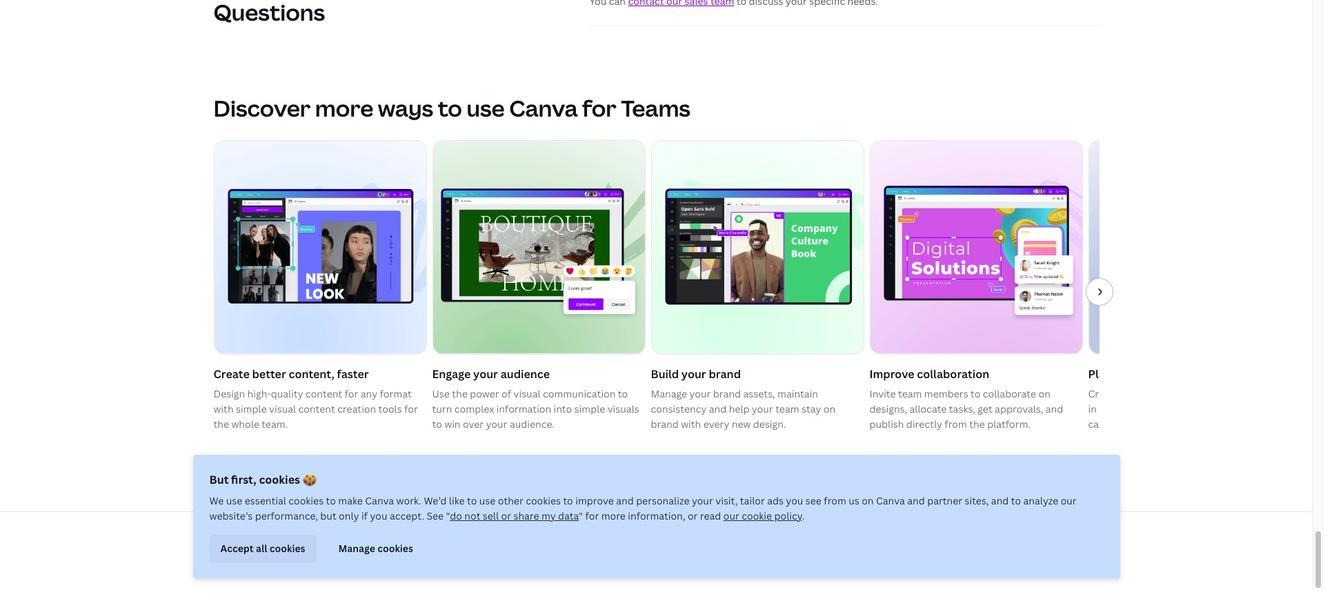 Task type: locate. For each thing, give the bounding box(es) containing it.
create inside create multi-channel campaigns with a built- in content publishing workflow, a social media calendar, and advanced insights.
[[1089, 387, 1120, 400]]

0 vertical spatial more
[[315, 93, 374, 123]]

visual down quality at bottom
[[269, 402, 296, 415]]

and inside "manage your brand assets, maintain consistency and help your team stay on brand with every new design."
[[709, 402, 727, 415]]

our right analyze
[[1061, 494, 1077, 507]]

team
[[899, 387, 922, 400], [776, 402, 800, 415]]

1 horizontal spatial create
[[1089, 387, 1120, 400]]

content down content,
[[306, 387, 342, 400]]

audience
[[501, 366, 550, 382]]

and right 'approvals,'
[[1046, 402, 1064, 415]]

0 vertical spatial on
[[1039, 387, 1051, 400]]

with up 'social'
[[1242, 387, 1262, 400]]

0 horizontal spatial simple
[[236, 402, 267, 415]]

work.
[[397, 494, 422, 507]]

.
[[803, 509, 805, 522]]

1 horizontal spatial a
[[1264, 387, 1270, 400]]

1 horizontal spatial with
[[681, 418, 701, 431]]

resource improvecollaboration image
[[871, 141, 1083, 354]]

to inside invite team members to collaborate on designs,  allocate tasks, get approvals, and publish directly from the platform.
[[971, 387, 981, 400]]

and
[[1115, 366, 1135, 382], [709, 402, 727, 415], [1046, 402, 1064, 415], [1133, 418, 1151, 431], [616, 494, 634, 507], [908, 494, 925, 507], [992, 494, 1009, 507]]

simple
[[236, 402, 267, 415], [575, 402, 605, 415]]

our down visit,
[[724, 509, 740, 522]]

0 vertical spatial from
[[945, 418, 968, 431]]

0 vertical spatial create
[[214, 366, 250, 382]]

for left teams
[[583, 93, 617, 123]]

0 horizontal spatial a
[[1236, 402, 1242, 415]]

publishing
[[1139, 402, 1187, 415]]

visual
[[514, 387, 541, 400], [269, 402, 296, 415]]

0 vertical spatial team
[[899, 387, 922, 400]]

manage down if
[[339, 542, 375, 555]]

and right sites,
[[992, 494, 1009, 507]]

use the power of visual communication to turn complex information into simple visuals to win over your audience.
[[432, 387, 640, 431]]

data
[[558, 509, 579, 522]]

1 horizontal spatial manage
[[651, 387, 688, 400]]

0 horizontal spatial the
[[214, 418, 229, 431]]

create multi-channel campaigns with a built- in content publishing workflow, a social media calendar, and advanced insights.
[[1089, 387, 1302, 431]]

manage your brand assets, maintain consistency and help your team stay on brand with every new design.
[[651, 387, 836, 431]]

cookie
[[742, 509, 772, 522]]

calendar,
[[1089, 418, 1131, 431]]

improve
[[870, 366, 915, 382]]

2 horizontal spatial with
[[1242, 387, 1262, 400]]

the down get
[[970, 418, 985, 431]]

creation
[[338, 402, 376, 415]]

your down "assets,"
[[752, 402, 774, 415]]

with
[[1242, 387, 1262, 400], [214, 402, 234, 415], [681, 418, 701, 431]]

2 vertical spatial with
[[681, 418, 701, 431]]

multi-
[[1122, 387, 1150, 400]]

0 horizontal spatial "
[[446, 509, 450, 522]]

0 horizontal spatial from
[[824, 494, 847, 507]]

accept.
[[390, 509, 425, 522]]

more
[[315, 93, 374, 123], [602, 509, 626, 522]]

our cookie policy link
[[724, 509, 803, 522]]

simple up whole
[[236, 402, 267, 415]]

into
[[554, 402, 572, 415]]

with inside design high-quality content for any format with simple visual content creation tools for the whole team.
[[214, 402, 234, 415]]

team up allocate
[[899, 387, 922, 400]]

1 horizontal spatial from
[[945, 418, 968, 431]]

with inside "manage your brand assets, maintain consistency and help your team stay on brand with every new design."
[[681, 418, 701, 431]]

more down improve
[[602, 509, 626, 522]]

brand for manage
[[714, 387, 741, 400]]

create better content, faster
[[214, 366, 369, 382]]

0 vertical spatial you
[[786, 494, 804, 507]]

build
[[651, 366, 679, 382]]

with down design
[[214, 402, 234, 415]]

to right like
[[467, 494, 477, 507]]

team inside invite team members to collaborate on designs,  allocate tasks, get approvals, and publish directly from the platform.
[[899, 387, 922, 400]]

on inside invite team members to collaborate on designs,  allocate tasks, get approvals, and publish directly from the platform.
[[1039, 387, 1051, 400]]

create
[[214, 366, 250, 382], [1089, 387, 1120, 400]]

accept
[[221, 542, 254, 555]]

1 horizontal spatial on
[[862, 494, 874, 507]]

the right use
[[452, 387, 468, 400]]

your right over
[[486, 418, 508, 431]]

1 horizontal spatial canva
[[509, 93, 578, 123]]

content
[[306, 387, 342, 400], [298, 402, 335, 415], [1100, 402, 1136, 415]]

a left "built-"
[[1264, 387, 1270, 400]]

simple inside design high-quality content for any format with simple visual content creation tools for the whole team.
[[236, 402, 267, 415]]

or left read
[[688, 509, 698, 522]]

all
[[256, 542, 267, 555]]

with down consistency
[[681, 418, 701, 431]]

0 horizontal spatial create
[[214, 366, 250, 382]]

or
[[501, 509, 511, 522], [688, 509, 698, 522]]

1 horizontal spatial simple
[[575, 402, 605, 415]]

from inside we use essential cookies to make canva work. we'd like to use other cookies to improve and personalize your visit, tailor ads you see from us on canva and partner sites, and to analyze our website's performance, but only if you accept. see "
[[824, 494, 847, 507]]

information,
[[628, 509, 686, 522]]

2 or from the left
[[688, 509, 698, 522]]

0 horizontal spatial visual
[[269, 402, 296, 415]]

1 vertical spatial manage
[[339, 542, 375, 555]]

1 vertical spatial brand
[[714, 387, 741, 400]]

1 horizontal spatial "
[[579, 509, 583, 522]]

on right stay
[[824, 402, 836, 415]]

simple inside use the power of visual communication to turn complex information into simple visuals to win over your audience.
[[575, 402, 605, 415]]

1 vertical spatial create
[[1089, 387, 1120, 400]]

personalize
[[636, 494, 690, 507]]

0 horizontal spatial canva
[[365, 494, 394, 507]]

on right us
[[862, 494, 874, 507]]

read
[[700, 509, 721, 522]]

" down improve
[[579, 509, 583, 522]]

to left win
[[432, 418, 442, 431]]

on up 'approvals,'
[[1039, 387, 1051, 400]]

content,
[[289, 366, 335, 382]]

visual inside design high-quality content for any format with simple visual content creation tools for the whole team.
[[269, 402, 296, 415]]

and inside invite team members to collaborate on designs,  allocate tasks, get approvals, and publish directly from the platform.
[[1046, 402, 1064, 415]]

1 vertical spatial our
[[724, 509, 740, 522]]

use
[[467, 93, 505, 123], [226, 494, 243, 507], [480, 494, 496, 507]]

any
[[361, 387, 378, 400]]

0 vertical spatial brand
[[709, 366, 741, 382]]

0 vertical spatial our
[[1061, 494, 1077, 507]]

our inside we use essential cookies to make canva work. we'd like to use other cookies to improve and personalize your visit, tailor ads you see from us on canva and partner sites, and to analyze our website's performance, but only if you accept. see "
[[1061, 494, 1077, 507]]

from down tasks,
[[945, 418, 968, 431]]

new
[[732, 418, 751, 431]]

stay
[[802, 402, 822, 415]]

our
[[1061, 494, 1077, 507], [724, 509, 740, 522]]

1 vertical spatial team
[[776, 402, 800, 415]]

1 horizontal spatial our
[[1061, 494, 1077, 507]]

the left whole
[[214, 418, 229, 431]]

1 vertical spatial on
[[824, 402, 836, 415]]

workflow,
[[1189, 402, 1234, 415]]

other
[[498, 494, 524, 507]]

quality
[[271, 387, 303, 400]]

more left ways at top
[[315, 93, 374, 123]]

a left 'social'
[[1236, 402, 1242, 415]]

content inside create multi-channel campaigns with a built- in content publishing workflow, a social media calendar, and advanced insights.
[[1100, 402, 1136, 415]]

your right build
[[682, 366, 707, 382]]

for
[[583, 93, 617, 123], [345, 387, 358, 400], [404, 402, 418, 415], [586, 509, 599, 522]]

1 horizontal spatial the
[[452, 387, 468, 400]]

to left analyze
[[1012, 494, 1022, 507]]

your
[[474, 366, 498, 382], [682, 366, 707, 382], [690, 387, 711, 400], [752, 402, 774, 415], [486, 418, 508, 431], [692, 494, 714, 507]]

0 horizontal spatial more
[[315, 93, 374, 123]]

create up 'in'
[[1089, 387, 1120, 400]]

and up multi-
[[1115, 366, 1135, 382]]

visit,
[[716, 494, 738, 507]]

your up read
[[692, 494, 714, 507]]

0 vertical spatial with
[[1242, 387, 1262, 400]]

brand for build
[[709, 366, 741, 382]]

2 " from the left
[[579, 509, 583, 522]]

faster
[[337, 366, 369, 382]]

manage for manage cookies
[[339, 542, 375, 555]]

win
[[445, 418, 461, 431]]

your down build your brand
[[690, 387, 711, 400]]

share
[[514, 509, 539, 522]]

1 vertical spatial you
[[370, 509, 388, 522]]

1 horizontal spatial visual
[[514, 387, 541, 400]]

collaborate
[[983, 387, 1037, 400]]

but first, cookies 🍪
[[209, 472, 317, 487]]

visual up information
[[514, 387, 541, 400]]

0 vertical spatial a
[[1264, 387, 1270, 400]]

the inside design high-quality content for any format with simple visual content creation tools for the whole team.
[[214, 418, 229, 431]]

you right if
[[370, 509, 388, 522]]

website's
[[209, 509, 253, 522]]

0 horizontal spatial our
[[724, 509, 740, 522]]

1 vertical spatial from
[[824, 494, 847, 507]]

approvals,
[[995, 402, 1044, 415]]

2 horizontal spatial the
[[970, 418, 985, 431]]

manage up consistency
[[651, 387, 688, 400]]

0 horizontal spatial with
[[214, 402, 234, 415]]

1 horizontal spatial more
[[602, 509, 626, 522]]

if
[[362, 509, 368, 522]]

create up design
[[214, 366, 250, 382]]

to up 'visuals' on the bottom left
[[618, 387, 628, 400]]

team down maintain
[[776, 402, 800, 415]]

members
[[925, 387, 969, 400]]

content up the calendar,
[[1100, 402, 1136, 415]]

2 horizontal spatial on
[[1039, 387, 1051, 400]]

get
[[978, 402, 993, 415]]

from
[[945, 418, 968, 431], [824, 494, 847, 507]]

manage inside manage cookies button
[[339, 542, 375, 555]]

0 vertical spatial visual
[[514, 387, 541, 400]]

you up policy
[[786, 494, 804, 507]]

ways
[[378, 93, 434, 123]]

manage inside "manage your brand assets, maintain consistency and help your team stay on brand with every new design."
[[651, 387, 688, 400]]

0 horizontal spatial manage
[[339, 542, 375, 555]]

on
[[1039, 387, 1051, 400], [824, 402, 836, 415], [862, 494, 874, 507]]

only
[[339, 509, 359, 522]]

brand
[[709, 366, 741, 382], [714, 387, 741, 400], [651, 418, 679, 431]]

accept all cookies
[[221, 542, 305, 555]]

0 horizontal spatial team
[[776, 402, 800, 415]]

manage for manage your brand assets, maintain consistency and help your team stay on brand with every new design.
[[651, 387, 688, 400]]

0 horizontal spatial on
[[824, 402, 836, 415]]

1 simple from the left
[[236, 402, 267, 415]]

and inside create multi-channel campaigns with a built- in content publishing workflow, a social media calendar, and advanced insights.
[[1133, 418, 1151, 431]]

the inside invite team members to collaborate on designs,  allocate tasks, get approvals, and publish directly from the platform.
[[970, 418, 985, 431]]

simple down communication at the bottom left of page
[[575, 402, 605, 415]]

ads
[[768, 494, 784, 507]]

cookies right all
[[270, 542, 305, 555]]

and down publishing
[[1133, 418, 1151, 431]]

team inside "manage your brand assets, maintain consistency and help your team stay on brand with every new design."
[[776, 402, 800, 415]]

1 vertical spatial visual
[[269, 402, 296, 415]]

the
[[452, 387, 468, 400], [214, 418, 229, 431], [970, 418, 985, 431]]

build your brand
[[651, 366, 741, 382]]

1 horizontal spatial team
[[899, 387, 922, 400]]

cookies
[[259, 472, 300, 487], [289, 494, 324, 507], [526, 494, 561, 507], [270, 542, 305, 555], [378, 542, 413, 555]]

insights.
[[1201, 418, 1240, 431]]

" right see
[[446, 509, 450, 522]]

analyze
[[1024, 494, 1059, 507]]

to up get
[[971, 387, 981, 400]]

to up but
[[326, 494, 336, 507]]

1 " from the left
[[446, 509, 450, 522]]

the inside use the power of visual communication to turn complex information into simple visuals to win over your audience.
[[452, 387, 468, 400]]

2 simple from the left
[[575, 402, 605, 415]]

or right sell
[[501, 509, 511, 522]]

cookies down accept.
[[378, 542, 413, 555]]

0 vertical spatial manage
[[651, 387, 688, 400]]

on inside "manage your brand assets, maintain consistency and help your team stay on brand with every new design."
[[824, 402, 836, 415]]

from left us
[[824, 494, 847, 507]]

1 vertical spatial with
[[214, 402, 234, 415]]

1 horizontal spatial or
[[688, 509, 698, 522]]

2 vertical spatial on
[[862, 494, 874, 507]]

and up every
[[709, 402, 727, 415]]

tasks,
[[950, 402, 976, 415]]

0 horizontal spatial or
[[501, 509, 511, 522]]

manage cookies
[[339, 542, 413, 555]]



Task type: describe. For each thing, give the bounding box(es) containing it.
publish
[[870, 418, 904, 431]]

on inside we use essential cookies to make canva work. we'd like to use other cookies to improve and personalize your visit, tailor ads you see from us on canva and partner sites, and to analyze our website's performance, but only if you accept. see "
[[862, 494, 874, 507]]

consistency
[[651, 402, 707, 415]]

designs,
[[870, 402, 908, 415]]

directly
[[907, 418, 943, 431]]

1 horizontal spatial you
[[786, 494, 804, 507]]

essential
[[245, 494, 286, 507]]

1 vertical spatial more
[[602, 509, 626, 522]]

2 horizontal spatial canva
[[877, 494, 905, 507]]

" inside we use essential cookies to make canva work. we'd like to use other cookies to improve and personalize your visit, tailor ads you see from us on canva and partner sites, and to analyze our website's performance, but only if you accept. see "
[[446, 509, 450, 522]]

see
[[427, 509, 444, 522]]

over
[[463, 418, 484, 431]]

create for create better content, faster
[[214, 366, 250, 382]]

sites,
[[965, 494, 989, 507]]

help
[[729, 402, 750, 415]]

visuals
[[608, 402, 640, 415]]

to right ways at top
[[438, 93, 462, 123]]

partner
[[928, 494, 963, 507]]

for down improve
[[586, 509, 599, 522]]

sell
[[483, 509, 499, 522]]

built-
[[1272, 387, 1297, 400]]

every
[[704, 418, 730, 431]]

better
[[252, 366, 286, 382]]

improve collaboration
[[870, 366, 990, 382]]

we
[[209, 494, 224, 507]]

manage cookies button
[[328, 535, 424, 563]]

campaigns
[[1190, 387, 1240, 400]]

for right tools
[[404, 402, 418, 415]]

policy
[[775, 509, 803, 522]]

and up do not sell or share my data " for more information, or read our cookie policy .
[[616, 494, 634, 507]]

make
[[338, 494, 363, 507]]

engage your audience
[[432, 366, 550, 382]]

my
[[542, 509, 556, 522]]

2 vertical spatial brand
[[651, 418, 679, 431]]

for up creation
[[345, 387, 358, 400]]

information
[[497, 402, 552, 415]]

assets,
[[744, 387, 776, 400]]

create for create multi-channel campaigns with a built- in content publishing workflow, a social media calendar, and advanced insights.
[[1089, 387, 1120, 400]]

from inside invite team members to collaborate on designs,  allocate tasks, get approvals, and publish directly from the platform.
[[945, 418, 968, 431]]

your up power
[[474, 366, 498, 382]]

resource createcontent image
[[214, 141, 426, 354]]

cookies down 🍪
[[289, 494, 324, 507]]

we use essential cookies to make canva work. we'd like to use other cookies to improve and personalize your visit, tailor ads you see from us on canva and partner sites, and to analyze our website's performance, but only if you accept. see "
[[209, 494, 1077, 522]]

teams
[[621, 93, 691, 123]]

collaboration
[[918, 366, 990, 382]]

and left partner
[[908, 494, 925, 507]]

platform.
[[988, 418, 1031, 431]]

cookies up essential on the left of page
[[259, 472, 300, 487]]

engage
[[432, 366, 471, 382]]

invite team members to collaborate on designs,  allocate tasks, get approvals, and publish directly from the platform.
[[870, 387, 1064, 431]]

discover
[[214, 93, 311, 123]]

do
[[450, 509, 462, 522]]

to up data
[[563, 494, 573, 507]]

resource buildyourbrand image
[[652, 141, 864, 354]]

turn
[[432, 402, 452, 415]]

plan
[[1089, 366, 1113, 382]]

social
[[1244, 402, 1271, 415]]

power
[[470, 387, 499, 400]]

whole
[[231, 418, 259, 431]]

plan and schedule
[[1089, 366, 1187, 382]]

design high-quality content for any format with simple visual content creation tools for the whole team.
[[214, 387, 418, 431]]

design
[[214, 387, 245, 400]]

your inside use the power of visual communication to turn complex information into simple visuals to win over your audience.
[[486, 418, 508, 431]]

accept all cookies button
[[209, 535, 316, 563]]

see
[[806, 494, 822, 507]]

resource engageyouraudience image
[[433, 141, 645, 354]]

tailor
[[740, 494, 765, 507]]

discover more ways to use canva for teams
[[214, 93, 691, 123]]

with inside create multi-channel campaigns with a built- in content publishing workflow, a social media calendar, and advanced insights.
[[1242, 387, 1262, 400]]

schedule
[[1138, 366, 1187, 382]]

not
[[465, 509, 481, 522]]

allocate
[[910, 402, 947, 415]]

of
[[502, 387, 512, 400]]

improve
[[576, 494, 614, 507]]

complex
[[455, 402, 494, 415]]

advanced
[[1153, 418, 1199, 431]]

media
[[1273, 402, 1302, 415]]

1 vertical spatial a
[[1236, 402, 1242, 415]]

content down quality at bottom
[[298, 402, 335, 415]]

channel
[[1150, 387, 1187, 400]]

format
[[380, 387, 412, 400]]

but
[[209, 472, 229, 487]]

do not sell or share my data link
[[450, 509, 579, 522]]

design.
[[754, 418, 787, 431]]

invite
[[870, 387, 896, 400]]

do not sell or share my data " for more information, or read our cookie policy .
[[450, 509, 805, 522]]

1 or from the left
[[501, 509, 511, 522]]

like
[[449, 494, 465, 507]]

high-
[[247, 387, 271, 400]]

performance,
[[255, 509, 318, 522]]

your inside we use essential cookies to make canva work. we'd like to use other cookies to improve and personalize your visit, tailor ads you see from us on canva and partner sites, and to analyze our website's performance, but only if you accept. see "
[[692, 494, 714, 507]]

team.
[[262, 418, 288, 431]]

🍪
[[303, 472, 317, 487]]

0 horizontal spatial you
[[370, 509, 388, 522]]

visual inside use the power of visual communication to turn complex information into simple visuals to win over your audience.
[[514, 387, 541, 400]]

communication
[[543, 387, 616, 400]]

cookies up my
[[526, 494, 561, 507]]

use
[[432, 387, 450, 400]]

first,
[[231, 472, 257, 487]]

but
[[320, 509, 337, 522]]

resource planschedule image
[[1089, 141, 1301, 354]]

tools
[[379, 402, 402, 415]]

maintain
[[778, 387, 819, 400]]



Task type: vqa. For each thing, say whether or not it's contained in the screenshot.


